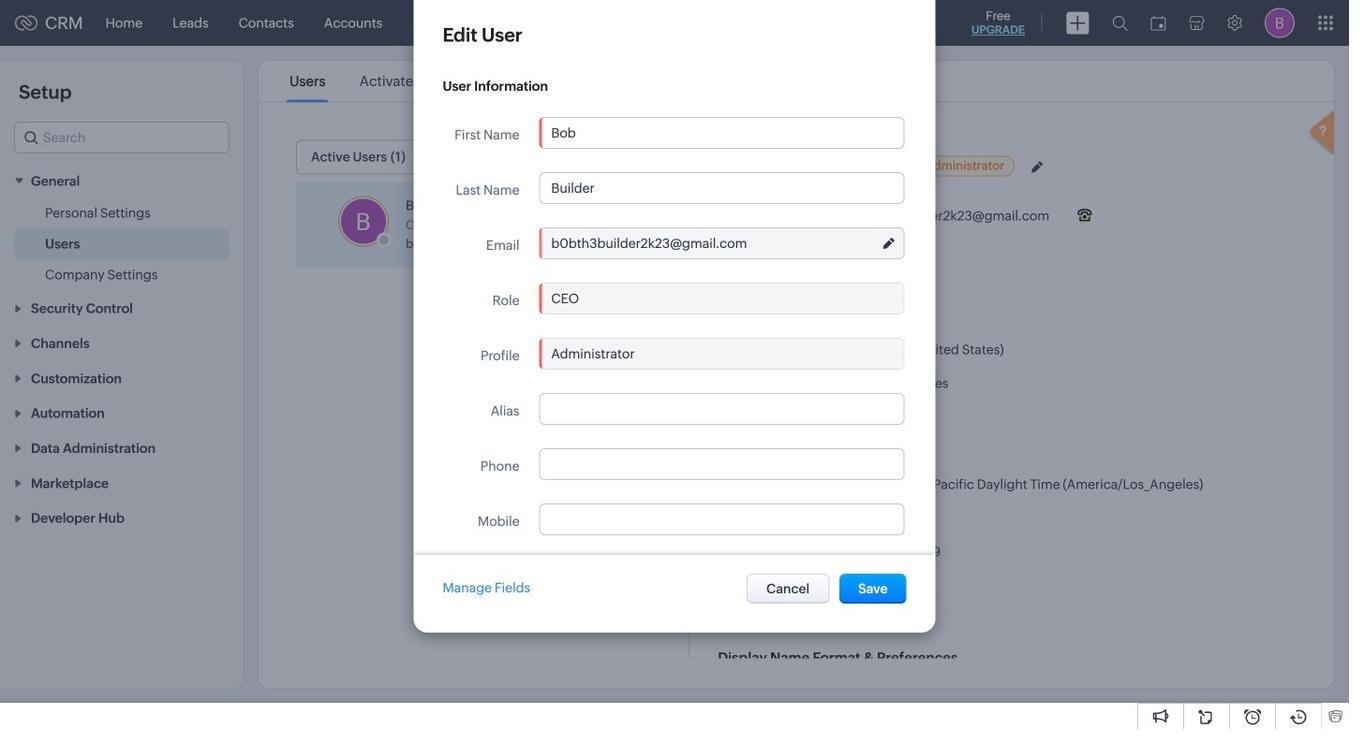 Task type: describe. For each thing, give the bounding box(es) containing it.
create menu image
[[1066, 12, 1090, 34]]



Task type: locate. For each thing, give the bounding box(es) containing it.
region
[[0, 198, 244, 291]]

None text field
[[540, 118, 904, 148], [540, 173, 904, 203], [540, 229, 874, 259], [540, 284, 904, 314], [540, 339, 904, 369], [540, 394, 904, 424], [540, 450, 904, 480], [540, 505, 904, 535], [540, 118, 904, 148], [540, 173, 904, 203], [540, 229, 874, 259], [540, 284, 904, 314], [540, 339, 904, 369], [540, 394, 904, 424], [540, 450, 904, 480], [540, 505, 904, 535]]

list
[[273, 61, 469, 102]]

logo image
[[15, 15, 37, 30]]

create menu element
[[1055, 0, 1101, 45]]



Task type: vqa. For each thing, say whether or not it's contained in the screenshot.
text box
yes



